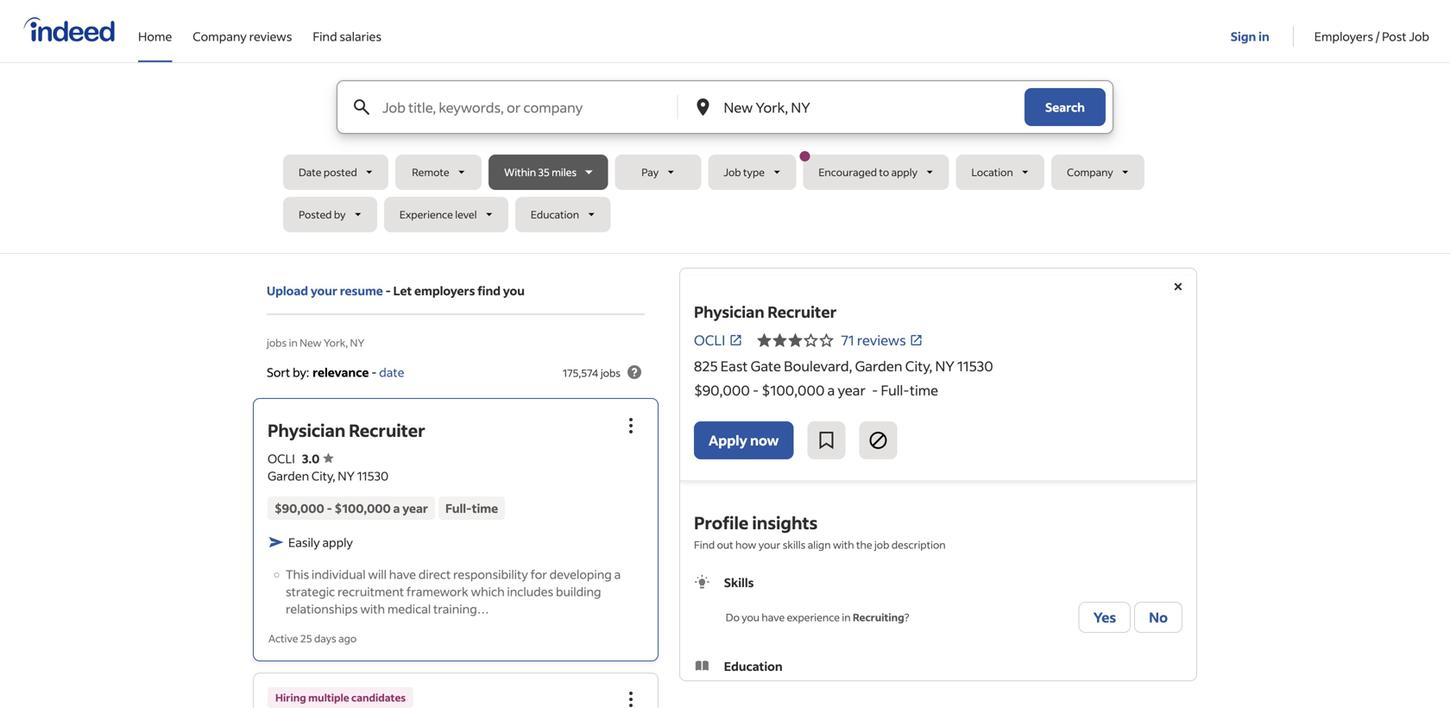 Task type: locate. For each thing, give the bounding box(es) containing it.
recruiting
[[853, 610, 905, 624]]

reviews for company reviews
[[249, 28, 292, 44]]

0 vertical spatial city,
[[906, 357, 933, 375]]

physician up ocli link
[[694, 302, 765, 322]]

0 vertical spatial a
[[828, 381, 835, 399]]

-
[[386, 283, 391, 298], [371, 364, 377, 380], [753, 381, 759, 399], [872, 381, 878, 399], [327, 500, 332, 516]]

1 horizontal spatial $90,000
[[694, 381, 750, 399]]

find left salaries
[[313, 28, 337, 44]]

this
[[286, 566, 309, 582]]

1 vertical spatial 11530
[[357, 468, 389, 483]]

garden down 3.0
[[268, 468, 309, 483]]

time down "71 reviews" link
[[910, 381, 939, 399]]

0 vertical spatial in
[[1259, 28, 1270, 44]]

multiple
[[308, 691, 349, 704]]

0 vertical spatial reviews
[[249, 28, 292, 44]]

in inside skills group
[[842, 610, 851, 624]]

0 horizontal spatial you
[[503, 283, 525, 298]]

- left let
[[386, 283, 391, 298]]

0 horizontal spatial 11530
[[357, 468, 389, 483]]

1 horizontal spatial company
[[1067, 165, 1114, 179]]

0 horizontal spatial company
[[193, 28, 247, 44]]

year for $90,000 - $100,000 a year - full-time
[[838, 381, 866, 399]]

1 horizontal spatial job
[[1410, 28, 1430, 44]]

education button
[[515, 197, 611, 232]]

have inside skills group
[[762, 610, 785, 624]]

apply now
[[709, 431, 779, 449]]

0 vertical spatial physician
[[694, 302, 765, 322]]

0 horizontal spatial jobs
[[267, 336, 287, 349]]

city, down "71 reviews" link
[[906, 357, 933, 375]]

1 vertical spatial in
[[289, 336, 298, 349]]

1 vertical spatial jobs
[[601, 366, 621, 379]]

you right do
[[742, 610, 760, 624]]

find salaries link
[[313, 0, 382, 59]]

1 horizontal spatial ocli
[[694, 331, 726, 349]]

0 horizontal spatial $100,000
[[335, 500, 391, 516]]

job
[[1410, 28, 1430, 44], [724, 165, 741, 179]]

1 vertical spatial education
[[724, 658, 783, 674]]

job right post
[[1410, 28, 1430, 44]]

None search field
[[283, 80, 1167, 239]]

search: Job title, keywords, or company text field
[[379, 81, 677, 133]]

with
[[833, 538, 855, 551], [360, 601, 385, 616]]

0 horizontal spatial find
[[313, 28, 337, 44]]

within 35 miles button
[[489, 155, 608, 190]]

how
[[736, 538, 757, 551]]

$100,000 down boulevard,
[[762, 381, 825, 399]]

1 horizontal spatial garden
[[855, 357, 903, 375]]

will
[[368, 566, 387, 582]]

0 vertical spatial $90,000
[[694, 381, 750, 399]]

0 horizontal spatial reviews
[[249, 28, 292, 44]]

in left new
[[289, 336, 298, 349]]

with inside this individual will have direct responsibility for developing a strategic recruitment framework which includes building relationships with medical training…
[[360, 601, 385, 616]]

0 horizontal spatial garden
[[268, 468, 309, 483]]

garden
[[855, 357, 903, 375], [268, 468, 309, 483]]

with inside profile insights find out how your skills align with the job description
[[833, 538, 855, 551]]

with down recruitment
[[360, 601, 385, 616]]

$90,000 down east
[[694, 381, 750, 399]]

with left "the"
[[833, 538, 855, 551]]

2 horizontal spatial in
[[1259, 28, 1270, 44]]

0 vertical spatial $100,000
[[762, 381, 825, 399]]

0 vertical spatial have
[[389, 566, 416, 582]]

1 horizontal spatial physician recruiter
[[694, 302, 837, 322]]

physician recruiter
[[694, 302, 837, 322], [268, 419, 425, 441]]

2 vertical spatial a
[[614, 566, 621, 582]]

posted
[[299, 208, 332, 221]]

time
[[910, 381, 939, 399], [472, 500, 498, 516]]

1 horizontal spatial $100,000
[[762, 381, 825, 399]]

a
[[828, 381, 835, 399], [393, 500, 400, 516], [614, 566, 621, 582]]

1 vertical spatial time
[[472, 500, 498, 516]]

0 vertical spatial you
[[503, 283, 525, 298]]

your right 'how'
[[759, 538, 781, 551]]

1 horizontal spatial 11530
[[958, 357, 994, 375]]

by:
[[293, 364, 309, 380]]

relationships
[[286, 601, 358, 616]]

company button
[[1052, 155, 1145, 190]]

0 vertical spatial 11530
[[958, 357, 994, 375]]

encouraged
[[819, 165, 877, 179]]

city,
[[906, 357, 933, 375], [312, 468, 335, 483]]

175,574 jobs
[[563, 366, 621, 379]]

0 horizontal spatial your
[[311, 283, 338, 298]]

date posted
[[299, 165, 357, 179]]

job type
[[724, 165, 765, 179]]

$100,000 down the garden city, ny 11530
[[335, 500, 391, 516]]

date
[[299, 165, 322, 179]]

0 horizontal spatial apply
[[322, 534, 353, 550]]

1 horizontal spatial with
[[833, 538, 855, 551]]

job left type
[[724, 165, 741, 179]]

sign in
[[1231, 28, 1270, 44]]

your right upload on the left top of the page
[[311, 283, 338, 298]]

1 horizontal spatial a
[[614, 566, 621, 582]]

$90,000 - $100,000 a year - full-time
[[694, 381, 939, 399]]

active 25 days ago
[[269, 632, 357, 645]]

1 vertical spatial a
[[393, 500, 400, 516]]

reviews left the find salaries
[[249, 28, 292, 44]]

apply
[[892, 165, 918, 179], [322, 534, 353, 550]]

a left "full-time" at the bottom left
[[393, 500, 400, 516]]

0 vertical spatial find
[[313, 28, 337, 44]]

1 horizontal spatial education
[[724, 658, 783, 674]]

location button
[[956, 155, 1045, 190]]

a down 825 east gate boulevard, garden city, ny 11530 on the bottom of page
[[828, 381, 835, 399]]

1 vertical spatial have
[[762, 610, 785, 624]]

$90,000 - $100,000 a year
[[275, 500, 428, 516]]

by
[[334, 208, 346, 221]]

education group
[[694, 657, 1183, 708]]

job type button
[[708, 155, 796, 190]]

a inside this individual will have direct responsibility for developing a strategic recruitment framework which includes building relationships with medical training…
[[614, 566, 621, 582]]

save this job image
[[816, 430, 837, 451]]

0 vertical spatial ny
[[350, 336, 365, 349]]

company for company
[[1067, 165, 1114, 179]]

employers
[[1315, 28, 1374, 44]]

new
[[300, 336, 322, 349]]

within 35 miles
[[504, 165, 577, 179]]

company reviews
[[193, 28, 292, 44]]

search button
[[1025, 88, 1106, 126]]

jobs left help icon
[[601, 366, 621, 379]]

71 reviews link
[[841, 331, 924, 349]]

developing
[[550, 566, 612, 582]]

direct
[[419, 566, 451, 582]]

company down the search button on the top right of page
[[1067, 165, 1114, 179]]

physician recruiter up 3.0 out of five stars rating image at the bottom left of the page
[[268, 419, 425, 441]]

1 horizontal spatial have
[[762, 610, 785, 624]]

recruiter
[[768, 302, 837, 322], [349, 419, 425, 441]]

apply up individual
[[322, 534, 353, 550]]

0 horizontal spatial full-
[[446, 500, 472, 516]]

1 horizontal spatial find
[[694, 538, 715, 551]]

find inside profile insights find out how your skills align with the job description
[[694, 538, 715, 551]]

1 horizontal spatial time
[[910, 381, 939, 399]]

find left out
[[694, 538, 715, 551]]

0 horizontal spatial $90,000
[[275, 500, 324, 516]]

company right home
[[193, 28, 247, 44]]

0 horizontal spatial education
[[531, 208, 579, 221]]

recruitment
[[338, 584, 404, 599]]

remote
[[412, 165, 450, 179]]

0 horizontal spatial with
[[360, 601, 385, 616]]

time up responsibility
[[472, 500, 498, 516]]

1 vertical spatial year
[[403, 500, 428, 516]]

hiring multiple candidates
[[275, 691, 406, 704]]

2 horizontal spatial a
[[828, 381, 835, 399]]

1 horizontal spatial recruiter
[[768, 302, 837, 322]]

11530
[[958, 357, 994, 375], [357, 468, 389, 483]]

reviews for 71 reviews
[[857, 331, 906, 349]]

jobs up sort at the bottom left of the page
[[267, 336, 287, 349]]

strategic
[[286, 584, 335, 599]]

1 vertical spatial $100,000
[[335, 500, 391, 516]]

have left 'experience'
[[762, 610, 785, 624]]

you inside skills group
[[742, 610, 760, 624]]

1 vertical spatial recruiter
[[349, 419, 425, 441]]

education
[[531, 208, 579, 221], [724, 658, 783, 674]]

0 horizontal spatial year
[[403, 500, 428, 516]]

0 horizontal spatial city,
[[312, 468, 335, 483]]

company inside dropdown button
[[1067, 165, 1114, 179]]

1 vertical spatial your
[[759, 538, 781, 551]]

71 reviews
[[841, 331, 906, 349]]

175,574
[[563, 366, 599, 379]]

description
[[892, 538, 946, 551]]

yes button
[[1079, 602, 1131, 633]]

year left "full-time" at the bottom left
[[403, 500, 428, 516]]

in inside sign in link
[[1259, 28, 1270, 44]]

includes
[[507, 584, 554, 599]]

$100,000
[[762, 381, 825, 399], [335, 500, 391, 516]]

job actions for physician recruiter is collapsed image
[[621, 415, 642, 436]]

profile insights find out how your skills align with the job description
[[694, 511, 946, 551]]

- down gate
[[753, 381, 759, 399]]

year down 825 east gate boulevard, garden city, ny 11530 on the bottom of page
[[838, 381, 866, 399]]

in right sign on the right of page
[[1259, 28, 1270, 44]]

0 horizontal spatial have
[[389, 566, 416, 582]]

garden down "71 reviews" link
[[855, 357, 903, 375]]

1 vertical spatial with
[[360, 601, 385, 616]]

full- down "71 reviews" link
[[881, 381, 910, 399]]

recruiter down date link
[[349, 419, 425, 441]]

education down within 35 miles dropdown button
[[531, 208, 579, 221]]

full- up direct
[[446, 500, 472, 516]]

2 vertical spatial in
[[842, 610, 851, 624]]

1 horizontal spatial your
[[759, 538, 781, 551]]

posted by
[[299, 208, 346, 221]]

1 vertical spatial city,
[[312, 468, 335, 483]]

have
[[389, 566, 416, 582], [762, 610, 785, 624]]

full-
[[881, 381, 910, 399], [446, 500, 472, 516]]

find salaries
[[313, 28, 382, 44]]

1 vertical spatial job
[[724, 165, 741, 179]]

have right will
[[389, 566, 416, 582]]

$90,000 up easily
[[275, 500, 324, 516]]

0 vertical spatial with
[[833, 538, 855, 551]]

date link
[[379, 364, 405, 380]]

employers
[[414, 283, 475, 298]]

- left date
[[371, 364, 377, 380]]

1 vertical spatial ny
[[936, 357, 955, 375]]

1 vertical spatial physician recruiter
[[268, 419, 425, 441]]

skills
[[724, 575, 754, 590]]

sort by: relevance - date
[[267, 364, 405, 380]]

3 out of 5 stars image
[[757, 330, 834, 351]]

ocli up 825
[[694, 331, 726, 349]]

1 horizontal spatial year
[[838, 381, 866, 399]]

city, down 3.0 out of five stars rating image at the bottom left of the page
[[312, 468, 335, 483]]

recruiter up 3 out of 5 stars image on the top right of page
[[768, 302, 837, 322]]

0 horizontal spatial job
[[724, 165, 741, 179]]

0 vertical spatial company
[[193, 28, 247, 44]]

1 horizontal spatial apply
[[892, 165, 918, 179]]

0 vertical spatial education
[[531, 208, 579, 221]]

ocli left 3.0
[[268, 451, 295, 466]]

physician up 3.0
[[268, 419, 346, 441]]

0 horizontal spatial ocli
[[268, 451, 295, 466]]

1 vertical spatial find
[[694, 538, 715, 551]]

0 vertical spatial ocli
[[694, 331, 726, 349]]

skills group
[[694, 573, 1183, 636]]

1 horizontal spatial you
[[742, 610, 760, 624]]

1 vertical spatial reviews
[[857, 331, 906, 349]]

0 vertical spatial apply
[[892, 165, 918, 179]]

0 horizontal spatial a
[[393, 500, 400, 516]]

company
[[193, 28, 247, 44], [1067, 165, 1114, 179]]

reviews right 71
[[857, 331, 906, 349]]

home link
[[138, 0, 172, 59]]

physician recruiter up 3 out of 5 stars image on the top right of page
[[694, 302, 837, 322]]

0 horizontal spatial in
[[289, 336, 298, 349]]

yes
[[1094, 608, 1117, 626]]

your
[[311, 283, 338, 298], [759, 538, 781, 551]]

1 vertical spatial you
[[742, 610, 760, 624]]

help icon image
[[624, 362, 645, 383]]

days
[[314, 632, 337, 645]]

1 vertical spatial company
[[1067, 165, 1114, 179]]

apply right to
[[892, 165, 918, 179]]

825 east gate boulevard, garden city, ny 11530
[[694, 357, 994, 375]]

1 vertical spatial full-
[[446, 500, 472, 516]]

salaries
[[340, 28, 382, 44]]

$90,000
[[694, 381, 750, 399], [275, 500, 324, 516]]

you right find
[[503, 283, 525, 298]]

education down do
[[724, 658, 783, 674]]

a right developing
[[614, 566, 621, 582]]

education inside education popup button
[[531, 208, 579, 221]]

date posted button
[[283, 155, 389, 190]]

this individual will have direct responsibility for developing a strategic recruitment framework which includes building relationships with medical training…
[[286, 566, 621, 616]]

now
[[750, 431, 779, 449]]

0 vertical spatial time
[[910, 381, 939, 399]]

in left recruiting
[[842, 610, 851, 624]]

1 horizontal spatial full-
[[881, 381, 910, 399]]

medical
[[388, 601, 431, 616]]



Task type: describe. For each thing, give the bounding box(es) containing it.
home
[[138, 28, 172, 44]]

sort
[[267, 364, 290, 380]]

profile
[[694, 511, 749, 534]]

job actions for software developer - ai trainer (contract) is collapsed image
[[621, 689, 642, 708]]

active
[[269, 632, 298, 645]]

upload
[[267, 283, 308, 298]]

post
[[1383, 28, 1407, 44]]

skills
[[783, 538, 806, 551]]

posted
[[324, 165, 357, 179]]

experience
[[787, 610, 840, 624]]

apply
[[709, 431, 748, 449]]

company for company reviews
[[193, 28, 247, 44]]

easily apply
[[288, 534, 353, 550]]

align
[[808, 538, 831, 551]]

your inside profile insights find out how your skills align with the job description
[[759, 538, 781, 551]]

do
[[726, 610, 740, 624]]

posted by button
[[283, 197, 377, 232]]

job
[[875, 538, 890, 551]]

boulevard,
[[784, 357, 853, 375]]

825
[[694, 357, 718, 375]]

level
[[455, 208, 477, 221]]

0 horizontal spatial recruiter
[[349, 419, 425, 441]]

within
[[504, 165, 536, 179]]

1 horizontal spatial city,
[[906, 357, 933, 375]]

0 vertical spatial your
[[311, 283, 338, 298]]

- down the garden city, ny 11530
[[327, 500, 332, 516]]

for
[[531, 566, 547, 582]]

0 vertical spatial garden
[[855, 357, 903, 375]]

upload your resume link
[[267, 281, 383, 300]]

date
[[379, 364, 405, 380]]

have inside this individual will have direct responsibility for developing a strategic recruitment framework which includes building relationships with medical training…
[[389, 566, 416, 582]]

no
[[1149, 608, 1168, 626]]

east
[[721, 357, 748, 375]]

in for jobs
[[289, 336, 298, 349]]

employers / post job
[[1315, 28, 1430, 44]]

experience
[[400, 208, 453, 221]]

Edit location text field
[[721, 81, 990, 133]]

$100,000 for $90,000 - $100,000 a year
[[335, 500, 391, 516]]

relevance
[[313, 364, 369, 380]]

hiring
[[275, 691, 306, 704]]

search
[[1046, 99, 1085, 115]]

$90,000 for $90,000 - $100,000 a year - full-time
[[694, 381, 750, 399]]

type
[[743, 165, 765, 179]]

full-time
[[446, 500, 498, 516]]

35
[[538, 165, 550, 179]]

0 vertical spatial jobs
[[267, 336, 287, 349]]

to
[[879, 165, 890, 179]]

in for sign
[[1259, 28, 1270, 44]]

pay
[[642, 165, 659, 179]]

2 vertical spatial ny
[[338, 468, 355, 483]]

apply inside popup button
[[892, 165, 918, 179]]

/
[[1376, 28, 1380, 44]]

experience level button
[[384, 197, 509, 232]]

not interested image
[[868, 430, 889, 451]]

3.0 out of five stars rating image
[[302, 451, 334, 466]]

1 vertical spatial apply
[[322, 534, 353, 550]]

$90,000 for $90,000 - $100,000 a year
[[275, 500, 324, 516]]

- down 825 east gate boulevard, garden city, ny 11530 on the bottom of page
[[872, 381, 878, 399]]

responsibility
[[453, 566, 528, 582]]

upload your resume - let employers find you
[[267, 283, 525, 298]]

0 horizontal spatial physician recruiter
[[268, 419, 425, 441]]

physician recruiter button
[[268, 419, 425, 441]]

experience level
[[400, 208, 477, 221]]

none search field containing search
[[283, 80, 1167, 239]]

employers / post job link
[[1315, 0, 1430, 59]]

0 vertical spatial full-
[[881, 381, 910, 399]]

job inside popup button
[[724, 165, 741, 179]]

0 horizontal spatial time
[[472, 500, 498, 516]]

year for $90,000 - $100,000 a year
[[403, 500, 428, 516]]

which
[[471, 584, 505, 599]]

$100,000 for $90,000 - $100,000 a year - full-time
[[762, 381, 825, 399]]

sign in link
[[1231, 1, 1273, 60]]

a for $90,000 - $100,000 a year - full-time
[[828, 381, 835, 399]]

find
[[478, 283, 501, 298]]

out
[[717, 538, 734, 551]]

individual
[[312, 566, 366, 582]]

easily
[[288, 534, 320, 550]]

71
[[841, 331, 855, 349]]

a for $90,000 - $100,000 a year
[[393, 500, 400, 516]]

0 vertical spatial physician recruiter
[[694, 302, 837, 322]]

company reviews link
[[193, 0, 292, 59]]

education inside education group
[[724, 658, 783, 674]]

do you have experience in recruiting ?
[[726, 610, 910, 624]]

encouraged to apply button
[[800, 151, 949, 190]]

0 vertical spatial recruiter
[[768, 302, 837, 322]]

resume
[[340, 283, 383, 298]]

encouraged to apply
[[819, 165, 918, 179]]

1 vertical spatial garden
[[268, 468, 309, 483]]

1 vertical spatial ocli
[[268, 451, 295, 466]]

candidates
[[351, 691, 406, 704]]

gate
[[751, 357, 781, 375]]

close job details image
[[1168, 276, 1189, 297]]

1 vertical spatial physician
[[268, 419, 346, 441]]

25
[[300, 632, 312, 645]]

ago
[[339, 632, 357, 645]]

training…
[[433, 601, 489, 616]]

pay button
[[615, 155, 702, 190]]

framework
[[407, 584, 469, 599]]

3.0
[[302, 451, 320, 466]]

1 horizontal spatial jobs
[[601, 366, 621, 379]]

no button
[[1135, 602, 1183, 633]]

the
[[857, 538, 873, 551]]

0 vertical spatial job
[[1410, 28, 1430, 44]]



Task type: vqa. For each thing, say whether or not it's contained in the screenshot.
Encouraged to apply "popup button"
yes



